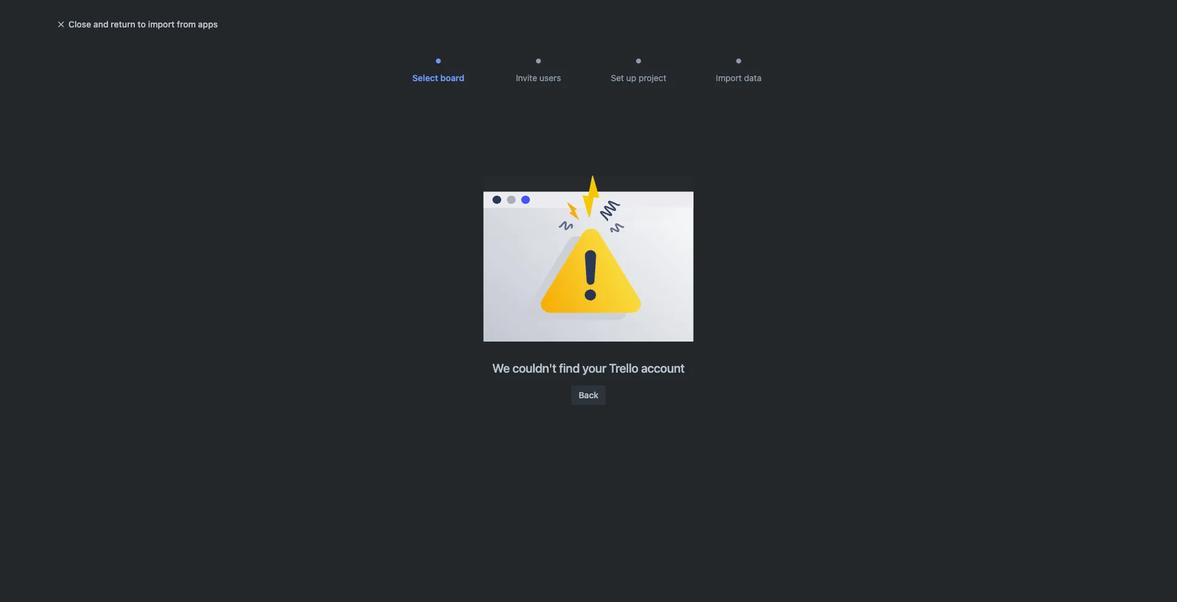 Task type: locate. For each thing, give the bounding box(es) containing it.
close and return to import from apps button
[[49, 15, 225, 34]]

campaign
[[697, 195, 732, 205]]

back button
[[572, 386, 606, 406]]

1 vertical spatial business
[[509, 358, 544, 369]]

trello
[[609, 362, 639, 376]]

0 vertical spatial team-managed business
[[445, 329, 544, 340]]

event
[[574, 195, 594, 205]]

import data
[[716, 73, 762, 83]]

users
[[540, 73, 561, 83]]

managed
[[470, 329, 507, 340], [470, 358, 507, 369]]

1 vertical spatial managed
[[470, 358, 507, 369]]

managed left couldn't
[[470, 358, 507, 369]]

set
[[611, 73, 624, 83]]

jira software image
[[32, 9, 114, 24], [32, 9, 114, 24]]

banner
[[0, 0, 1178, 34]]

0 vertical spatial business
[[509, 329, 544, 340]]

from
[[177, 19, 196, 29]]

team-
[[445, 329, 470, 340], [445, 358, 470, 369]]

business left find
[[509, 358, 544, 369]]

business
[[509, 329, 544, 340], [509, 358, 544, 369]]

content management
[[459, 195, 536, 205]]

apps
[[198, 19, 218, 29]]

business up couldn't
[[509, 329, 544, 340]]

board
[[441, 73, 465, 83]]

import
[[148, 19, 175, 29]]

find
[[559, 362, 580, 376]]

invite users
[[516, 73, 561, 83]]

team-managed business
[[445, 329, 544, 340], [445, 358, 544, 369]]

close and return to import from apps
[[68, 19, 218, 29]]

jira work management image
[[463, 210, 532, 217], [463, 210, 532, 217], [566, 210, 635, 217], [566, 210, 635, 217], [669, 210, 739, 217], [669, 210, 739, 217]]

account
[[641, 362, 685, 376]]

planning
[[596, 195, 627, 205]]

we
[[493, 362, 510, 376]]

0 vertical spatial managed
[[470, 329, 507, 340]]

select
[[412, 73, 438, 83]]

up
[[627, 73, 637, 83]]

1 vertical spatial team-
[[445, 358, 470, 369]]

event planning button
[[552, 122, 650, 227]]

managed up we
[[470, 329, 507, 340]]

select board
[[412, 73, 465, 83]]

1 vertical spatial team-managed business
[[445, 358, 544, 369]]

import
[[716, 73, 742, 83]]

0 vertical spatial team-
[[445, 329, 470, 340]]

primary element
[[7, 0, 946, 34]]



Task type: describe. For each thing, give the bounding box(es) containing it.
1 managed from the top
[[470, 329, 507, 340]]

we couldn't find your trello account
[[493, 362, 685, 376]]

set up project
[[611, 73, 667, 83]]

email
[[676, 195, 695, 205]]

1 team-managed business from the top
[[445, 329, 544, 340]]

close
[[68, 19, 91, 29]]

return
[[111, 19, 135, 29]]

your
[[583, 362, 607, 376]]

2 team-managed business from the top
[[445, 358, 544, 369]]

lead
[[671, 304, 691, 314]]

2 team- from the top
[[445, 358, 470, 369]]

lead button
[[666, 302, 705, 316]]

and
[[93, 19, 108, 29]]

content
[[459, 195, 488, 205]]

event planning
[[574, 195, 627, 205]]

email campaign button
[[655, 122, 753, 227]]

to
[[138, 19, 146, 29]]

2 business from the top
[[509, 358, 544, 369]]

back
[[579, 390, 599, 401]]

Search field
[[946, 7, 1068, 27]]

1 team- from the top
[[445, 329, 470, 340]]

email campaign
[[676, 195, 732, 205]]

project
[[639, 73, 667, 83]]

data
[[744, 73, 762, 83]]

management
[[489, 195, 536, 205]]

content management button
[[448, 122, 547, 227]]

couldn't
[[513, 362, 557, 376]]

2 managed from the top
[[470, 358, 507, 369]]

invite
[[516, 73, 537, 83]]

progress element
[[393, 59, 784, 83]]

1 business from the top
[[509, 329, 544, 340]]



Task type: vqa. For each thing, say whether or not it's contained in the screenshot.
"and"
yes



